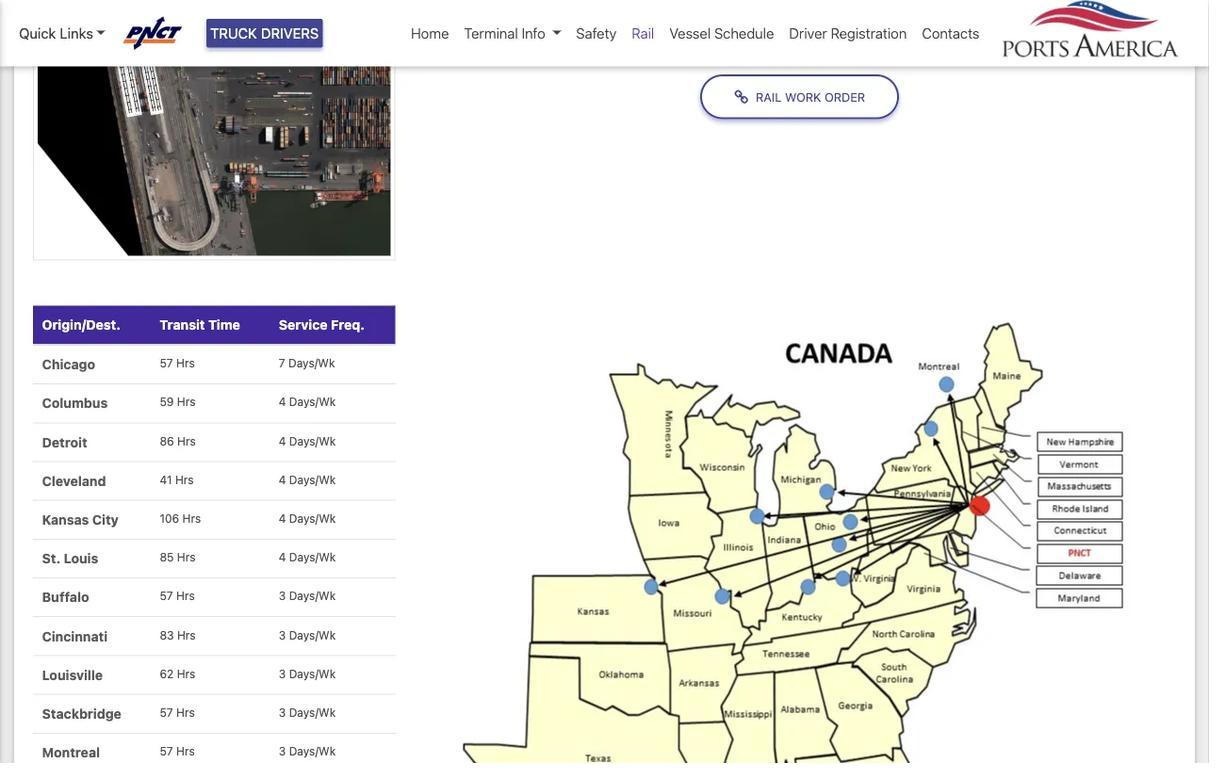 Task type: describe. For each thing, give the bounding box(es) containing it.
hrs for detroit
[[177, 434, 196, 448]]

57 hrs for stackbridge
[[160, 706, 195, 719]]

hrs for montreal
[[176, 745, 195, 758]]

days/wk for st. louis
[[289, 551, 336, 564]]

transit
[[160, 317, 205, 333]]

62
[[160, 667, 174, 681]]

59
[[160, 396, 174, 409]]

4 days/wk for columbus
[[279, 396, 336, 409]]

origin/dest.
[[42, 317, 121, 333]]

days/wk for stackbridge
[[289, 706, 336, 719]]

days/wk for chicago
[[288, 357, 335, 370]]

home link
[[403, 15, 457, 51]]

louisville
[[42, 667, 103, 683]]

days/wk for columbus
[[289, 396, 336, 409]]

57 hrs for montreal
[[160, 745, 195, 758]]

terminal info
[[464, 25, 546, 41]]

41
[[160, 473, 172, 486]]

westbound
[[541, 11, 619, 29]]

order
[[825, 90, 865, 104]]

85
[[160, 551, 174, 564]]

3 for buffalo
[[279, 590, 286, 603]]

imports
[[461, 11, 527, 29]]

59 hrs
[[160, 396, 196, 409]]

hrs for cincinnati
[[177, 629, 196, 642]]

57 hrs for buffalo
[[160, 590, 195, 603]]

home
[[411, 25, 449, 41]]

days/wk for cleveland
[[289, 473, 336, 486]]

106 hrs
[[160, 512, 201, 525]]

4 for columbus
[[279, 396, 286, 409]]

days/wk for cincinnati
[[289, 629, 336, 642]]

3 days/wk for cincinnati
[[279, 629, 336, 642]]

cincinnati
[[42, 629, 108, 644]]

work
[[785, 90, 821, 104]]

hrs for louisville
[[177, 667, 195, 681]]

3 for louisville
[[279, 667, 286, 681]]

1 vertical spatial rail image
[[448, 306, 1151, 763]]

86
[[160, 434, 174, 448]]

truck
[[210, 25, 257, 41]]

hrs for stackbridge
[[176, 706, 195, 719]]

57 hrs for chicago
[[160, 357, 195, 370]]

hrs for st. louis
[[177, 551, 196, 564]]

7 days/wk
[[279, 357, 335, 370]]

57 for stackbridge
[[160, 706, 173, 719]]

3 for cincinnati
[[279, 629, 286, 642]]

57 for buffalo
[[160, 590, 173, 603]]

rail for rail
[[632, 25, 654, 41]]

rail work order link
[[700, 74, 899, 119]]

57 for chicago
[[160, 357, 173, 370]]

driver registration
[[789, 25, 907, 41]]

stackbridge
[[42, 706, 121, 722]]

schedule
[[714, 25, 774, 41]]

detroit
[[42, 434, 87, 450]]

rail work order
[[756, 90, 865, 104]]

info
[[522, 25, 546, 41]]

trains
[[623, 11, 665, 29]]

83
[[160, 629, 174, 642]]

4 days/wk for detroit
[[279, 434, 336, 448]]

drivers
[[261, 25, 319, 41]]



Task type: vqa. For each thing, say whether or not it's contained in the screenshot.
4th THE 57 HRS from the top of the page
yes



Task type: locate. For each thing, give the bounding box(es) containing it.
3 days/wk
[[279, 590, 336, 603], [279, 629, 336, 642], [279, 667, 336, 681], [279, 706, 336, 719], [279, 745, 336, 758]]

4 57 from the top
[[160, 745, 173, 758]]

5 3 days/wk from the top
[[279, 745, 336, 758]]

3 for stackbridge
[[279, 706, 286, 719]]

quick
[[19, 25, 56, 41]]

2 4 days/wk from the top
[[279, 434, 336, 448]]

3 4 from the top
[[279, 473, 286, 486]]

rail for rail work order
[[756, 90, 782, 104]]

57 hrs
[[160, 357, 195, 370], [160, 590, 195, 603], [160, 706, 195, 719], [160, 745, 195, 758]]

57 for montreal
[[160, 745, 173, 758]]

safety
[[576, 25, 617, 41]]

louis
[[64, 551, 98, 566]]

1 3 days/wk from the top
[[279, 590, 336, 603]]

2 3 days/wk from the top
[[279, 629, 336, 642]]

hrs for buffalo
[[176, 590, 195, 603]]

service freq.
[[279, 317, 365, 333]]

montreal
[[42, 745, 100, 761]]

st.
[[42, 551, 61, 566]]

depart
[[669, 11, 714, 29]]

3 3 from the top
[[279, 667, 286, 681]]

5 4 from the top
[[279, 551, 286, 564]]

7
[[279, 357, 285, 370]]

rail image
[[33, 0, 395, 261], [448, 306, 1151, 763]]

rail right safety link
[[632, 25, 654, 41]]

quick links
[[19, 25, 93, 41]]

19:00
[[868, 11, 907, 29]]

hrs for chicago
[[176, 357, 195, 370]]

kansas city
[[42, 512, 119, 528]]

4 for st. louis
[[279, 551, 286, 564]]

service
[[279, 317, 328, 333]]

1 horizontal spatial rail
[[756, 90, 782, 104]]

vessel schedule
[[670, 25, 774, 41]]

4 days/wk for cleveland
[[279, 473, 336, 486]]

contacts
[[922, 25, 980, 41]]

registration
[[831, 25, 907, 41]]

3 57 hrs from the top
[[160, 706, 195, 719]]

1 4 from the top
[[279, 396, 286, 409]]

terminal info link
[[457, 15, 569, 51]]

3 days/wk for louisville
[[279, 667, 336, 681]]

days/wk for montreal
[[289, 745, 336, 758]]

days/wk for louisville
[[289, 667, 336, 681]]

4 days/wk
[[279, 396, 336, 409], [279, 434, 336, 448], [279, 473, 336, 486], [279, 512, 336, 525], [279, 551, 336, 564]]

4 for detroit
[[279, 434, 286, 448]]

transit time
[[160, 317, 240, 333]]

rail link
[[624, 15, 662, 51]]

2 57 hrs from the top
[[160, 590, 195, 603]]

at
[[851, 11, 864, 29]]

fri.
[[949, 11, 974, 29]]

3 for montreal
[[279, 745, 286, 758]]

rail
[[632, 25, 654, 41], [756, 90, 782, 104]]

4 for kansas city
[[279, 512, 286, 525]]

106
[[160, 512, 179, 525]]

kansas
[[42, 512, 89, 528]]

hrs
[[176, 357, 195, 370], [177, 396, 196, 409], [177, 434, 196, 448], [175, 473, 194, 486], [182, 512, 201, 525], [177, 551, 196, 564], [176, 590, 195, 603], [177, 629, 196, 642], [177, 667, 195, 681], [176, 706, 195, 719], [176, 745, 195, 758]]

buffalo
[[42, 590, 89, 605]]

4
[[279, 396, 286, 409], [279, 434, 286, 448], [279, 473, 286, 486], [279, 512, 286, 525], [279, 551, 286, 564]]

hrs for kansas city
[[182, 512, 201, 525]]

freq.
[[331, 317, 365, 333]]

85 hrs
[[160, 551, 196, 564]]

4 4 from the top
[[279, 512, 286, 525]]

1 3 from the top
[[279, 590, 286, 603]]

62 hrs
[[160, 667, 195, 681]]

vessel
[[670, 25, 711, 41]]

3 4 days/wk from the top
[[279, 473, 336, 486]]

syracuse
[[784, 11, 847, 29]]

days/wk for detroit
[[289, 434, 336, 448]]

1 4 days/wk from the top
[[279, 396, 336, 409]]

hrs for cleveland
[[175, 473, 194, 486]]

city
[[92, 512, 119, 528]]

4 3 days/wk from the top
[[279, 706, 336, 719]]

safety link
[[569, 15, 624, 51]]

2 57 from the top
[[160, 590, 173, 603]]

4 for cleveland
[[279, 473, 286, 486]]

time
[[208, 317, 240, 333]]

cleveland
[[42, 473, 106, 489]]

3 days/wk for montreal
[[279, 745, 336, 758]]

days/wk for buffalo
[[289, 590, 336, 603]]

3 days/wk for buffalo
[[279, 590, 336, 603]]

4 57 hrs from the top
[[160, 745, 195, 758]]

4 days/wk for st. louis
[[279, 551, 336, 564]]

3 days/wk for stackbridge
[[279, 706, 336, 719]]

4 days/wk for kansas city
[[279, 512, 336, 525]]

86 hrs
[[160, 434, 196, 448]]

links
[[60, 25, 93, 41]]

4 3 from the top
[[279, 706, 286, 719]]

quick links link
[[19, 23, 105, 44]]

41 hrs
[[160, 473, 194, 486]]

vessel schedule link
[[662, 15, 782, 51]]

rail left the work
[[756, 90, 782, 104]]

for
[[761, 11, 780, 29]]

link image
[[734, 90, 756, 105]]

pnct
[[718, 11, 757, 29]]

imports - westbound trains depart pnct for syracuse at 19:00 sun-fri.
[[461, 11, 974, 29]]

3
[[279, 590, 286, 603], [279, 629, 286, 642], [279, 667, 286, 681], [279, 706, 286, 719], [279, 745, 286, 758]]

1 57 hrs from the top
[[160, 357, 195, 370]]

5 4 days/wk from the top
[[279, 551, 336, 564]]

1 horizontal spatial rail image
[[448, 306, 1151, 763]]

1 vertical spatial rail
[[756, 90, 782, 104]]

0 vertical spatial rail
[[632, 25, 654, 41]]

driver registration link
[[782, 15, 915, 51]]

0 vertical spatial rail image
[[33, 0, 395, 261]]

contacts link
[[915, 15, 987, 51]]

truck drivers link
[[206, 19, 323, 48]]

days/wk for kansas city
[[289, 512, 336, 525]]

st. louis
[[42, 551, 98, 566]]

3 3 days/wk from the top
[[279, 667, 336, 681]]

driver
[[789, 25, 827, 41]]

57
[[160, 357, 173, 370], [160, 590, 173, 603], [160, 706, 173, 719], [160, 745, 173, 758]]

chicago
[[42, 357, 95, 372]]

truck drivers
[[210, 25, 319, 41]]

-
[[531, 11, 537, 29]]

5 3 from the top
[[279, 745, 286, 758]]

83 hrs
[[160, 629, 196, 642]]

2 3 from the top
[[279, 629, 286, 642]]

hrs for columbus
[[177, 396, 196, 409]]

0 horizontal spatial rail image
[[33, 0, 395, 261]]

0 horizontal spatial rail
[[632, 25, 654, 41]]

days/wk
[[288, 357, 335, 370], [289, 396, 336, 409], [289, 434, 336, 448], [289, 473, 336, 486], [289, 512, 336, 525], [289, 551, 336, 564], [289, 590, 336, 603], [289, 629, 336, 642], [289, 667, 336, 681], [289, 706, 336, 719], [289, 745, 336, 758]]

3 57 from the top
[[160, 706, 173, 719]]

2 4 from the top
[[279, 434, 286, 448]]

terminal
[[464, 25, 518, 41]]

columbus
[[42, 396, 108, 411]]

1 57 from the top
[[160, 357, 173, 370]]

4 4 days/wk from the top
[[279, 512, 336, 525]]

sun-
[[911, 11, 949, 29]]



